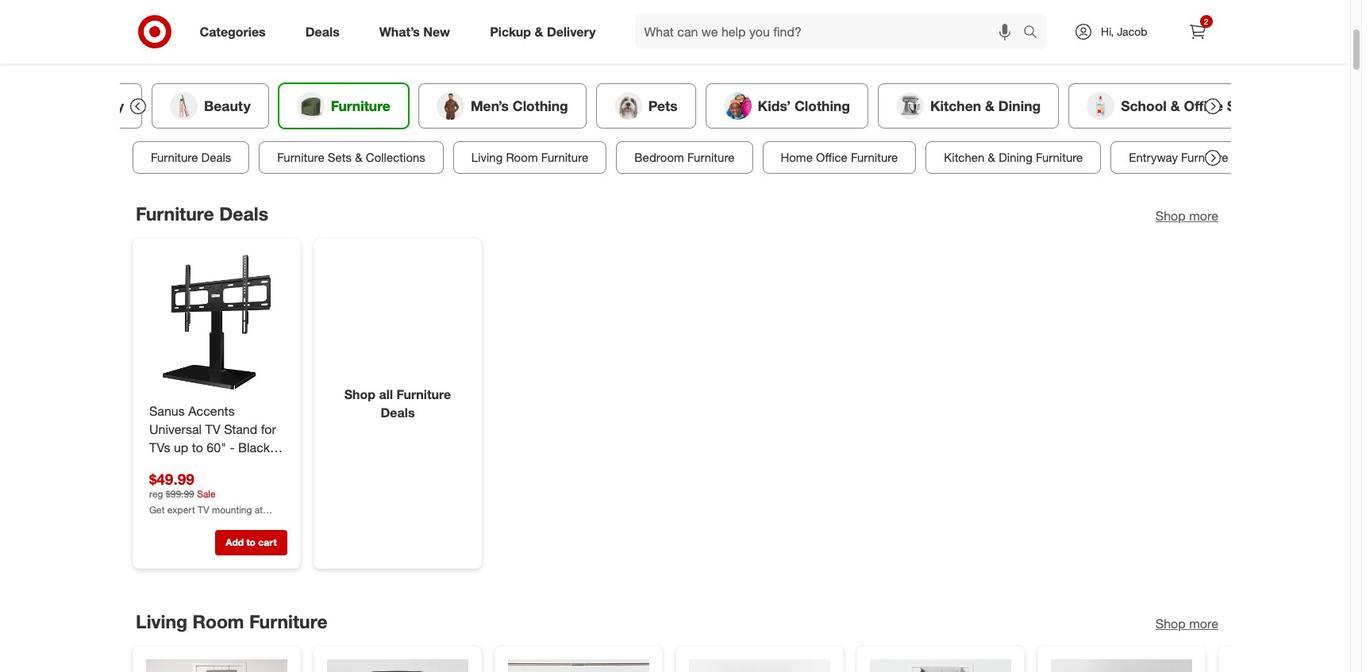 Task type: vqa. For each thing, say whether or not it's contained in the screenshot.
$
no



Task type: describe. For each thing, give the bounding box(es) containing it.
2
[[1204, 17, 1209, 26]]

living room furniture button
[[453, 141, 606, 174]]

top
[[585, 31, 606, 47]]

categories
[[200, 23, 266, 39]]

what's new
[[379, 23, 450, 39]]

pickup
[[490, 23, 531, 39]]

hi, jacob
[[1101, 25, 1148, 38]]

add to cart
[[225, 537, 276, 549]]

get
[[149, 504, 164, 516]]

cart
[[258, 537, 276, 549]]

mounting
[[212, 504, 252, 516]]

kitchen & dining
[[930, 97, 1041, 114]]

deals inside button
[[201, 150, 231, 165]]

new
[[423, 23, 450, 39]]

shop for furniture deals
[[1155, 208, 1186, 224]]

home office furniture button
[[762, 141, 916, 174]]

search
[[1016, 25, 1054, 41]]

pets button
[[596, 83, 696, 128]]

sale
[[197, 488, 215, 500]]

to inside add to cart 'button'
[[246, 537, 255, 549]]

universal
[[149, 421, 201, 437]]

tvs
[[149, 439, 170, 455]]

what's
[[379, 23, 420, 39]]

delivery
[[547, 23, 596, 39]]

0 horizontal spatial room
[[192, 611, 244, 633]]

sanus
[[149, 403, 184, 419]]

shop for living room furniture
[[1155, 616, 1186, 632]]

up
[[173, 439, 188, 455]]

shop more button for furniture deals
[[1155, 207, 1218, 225]]

dining for kitchen & dining
[[998, 97, 1041, 114]]

more for furniture deals
[[1189, 208, 1218, 224]]

search button
[[1016, 14, 1054, 52]]

sets
[[327, 150, 351, 165]]

shop all
[[344, 386, 396, 402]]

target.com/easyinstall
[[149, 518, 244, 530]]

deals down "furniture deals" button
[[219, 202, 268, 225]]

also
[[720, 31, 743, 47]]

kids' clothing button
[[705, 83, 868, 128]]

shop more for furniture deals
[[1155, 208, 1218, 224]]

kitchen & dining furniture button
[[926, 141, 1101, 174]]

men's clothing
[[470, 97, 568, 114]]

deals left what's
[[305, 23, 340, 39]]

hi,
[[1101, 25, 1114, 38]]

& left organization
[[1232, 150, 1239, 165]]

beauty
[[204, 97, 250, 114]]

pets
[[648, 97, 677, 114]]

bedroom
[[634, 150, 684, 165]]

you may also like link
[[659, 24, 775, 57]]

baby
[[90, 97, 123, 114]]

jacob
[[1117, 25, 1148, 38]]

shop more for living room furniture
[[1155, 616, 1218, 632]]

categories link
[[186, 14, 286, 49]]

entryway
[[1129, 150, 1178, 165]]

school
[[1121, 97, 1167, 114]]

what's new link
[[366, 14, 470, 49]]

(atvs1-
[[149, 457, 195, 473]]

living room furniture inside button
[[471, 150, 588, 165]]

$99.99
[[165, 488, 194, 500]]

& for kitchen & dining
[[985, 97, 994, 114]]

entryway furniture & organization
[[1129, 150, 1310, 165]]

stand
[[224, 421, 257, 437]]

bedroom furniture button
[[616, 141, 753, 174]]

b1)
[[195, 457, 214, 473]]

kitchen & dining button
[[878, 83, 1059, 128]]

may
[[693, 31, 717, 47]]

clothing for kids' clothing
[[794, 97, 850, 114]]

collections
[[365, 150, 425, 165]]

sanus accents universal tv stand for tvs up to 60" - black (atvs1-b1) link
[[149, 402, 284, 473]]

sellers
[[610, 31, 649, 47]]

shop more button for living room furniture
[[1155, 615, 1218, 633]]



Task type: locate. For each thing, give the bounding box(es) containing it.
kids'
[[758, 97, 790, 114]]

2 shop more button from the top
[[1155, 615, 1218, 633]]

more
[[1189, 208, 1218, 224], [1189, 616, 1218, 632]]

kitchen inside button
[[944, 150, 984, 165]]

to inside the sanus accents universal tv stand for tvs up to 60" - black (atvs1-b1) $49.99 reg $99.99 sale get expert tv mounting at target.com/easyinstall
[[192, 439, 203, 455]]

dining down kitchen & dining
[[999, 150, 1032, 165]]

living
[[471, 150, 502, 165], [135, 611, 187, 633]]

0 vertical spatial room
[[506, 150, 538, 165]]

& right the school
[[1170, 97, 1180, 114]]

you may also like
[[668, 31, 766, 47]]

kids' clothing
[[758, 97, 850, 114]]

pickup & delivery
[[490, 23, 596, 39]]

to
[[192, 439, 203, 455], [246, 537, 255, 549]]

home office furniture
[[780, 150, 898, 165]]

1 vertical spatial office
[[816, 150, 847, 165]]

60"
[[206, 439, 226, 455]]

furniture sets & collections
[[277, 150, 425, 165]]

$49.99
[[149, 469, 194, 488]]

living room furniture
[[471, 150, 588, 165], [135, 611, 327, 633]]

clothing inside button
[[512, 97, 568, 114]]

reg
[[149, 488, 163, 500]]

-
[[229, 439, 234, 455]]

men's clothing button
[[418, 83, 586, 128]]

1 vertical spatial to
[[246, 537, 255, 549]]

0 horizontal spatial living
[[135, 611, 187, 633]]

deals down all
[[380, 404, 414, 420]]

&
[[535, 23, 543, 39], [985, 97, 994, 114], [1170, 97, 1180, 114], [355, 150, 362, 165], [988, 150, 995, 165], [1232, 150, 1239, 165]]

clothing
[[512, 97, 568, 114], [794, 97, 850, 114]]

1 horizontal spatial clothing
[[794, 97, 850, 114]]

lynwood square upholstered cube ottoman - threshold™ designed with studio mcgee image
[[689, 660, 830, 672], [689, 660, 830, 672]]

office left supplies
[[1184, 97, 1223, 114]]

living room furniture down add on the left bottom of page
[[135, 611, 327, 633]]

office inside button
[[816, 150, 847, 165]]

& for kitchen & dining furniture
[[988, 150, 995, 165]]

2 dining from the top
[[999, 150, 1032, 165]]

dining inside button
[[999, 150, 1032, 165]]

& for pickup & delivery
[[535, 23, 543, 39]]

shop more
[[1155, 208, 1218, 224], [1155, 616, 1218, 632]]

furniture
[[330, 97, 390, 114], [150, 150, 198, 165], [277, 150, 324, 165], [541, 150, 588, 165], [687, 150, 734, 165], [851, 150, 898, 165], [1036, 150, 1083, 165], [1181, 150, 1228, 165], [135, 202, 214, 225], [396, 386, 451, 402], [249, 611, 327, 633]]

15 pocket over the door hanging shoe organizer gray - room essentials™ image
[[146, 660, 287, 672], [146, 660, 287, 672]]

kitchen & dining furniture
[[944, 150, 1083, 165]]

1 shop more button from the top
[[1155, 207, 1218, 225]]

10 shelf hanging shoe storage organizer gray - room essentials™ image
[[508, 660, 649, 672], [508, 660, 649, 672]]

room inside button
[[506, 150, 538, 165]]

school & office supplies button
[[1068, 83, 1302, 128]]

1 vertical spatial tv
[[197, 504, 209, 516]]

0 vertical spatial office
[[1184, 97, 1223, 114]]

0 vertical spatial living room furniture
[[471, 150, 588, 165]]

clothing for men's clothing
[[512, 97, 568, 114]]

furniture deals inside button
[[150, 150, 231, 165]]

0 horizontal spatial living room furniture
[[135, 611, 327, 633]]

like
[[747, 31, 766, 47]]

dining
[[998, 97, 1041, 114], [999, 150, 1032, 165]]

kitchen down kitchen & dining 'button'
[[944, 150, 984, 165]]

1 vertical spatial furniture deals
[[135, 202, 268, 225]]

kitchen
[[930, 97, 981, 114], [944, 150, 984, 165]]

& right the pickup
[[535, 23, 543, 39]]

deals link
[[292, 14, 359, 49]]

0 vertical spatial shop more
[[1155, 208, 1218, 224]]

you
[[668, 31, 689, 47]]

pickup & delivery link
[[477, 14, 616, 49]]

0 vertical spatial furniture deals
[[150, 150, 231, 165]]

0 horizontal spatial to
[[192, 439, 203, 455]]

1 horizontal spatial room
[[506, 150, 538, 165]]

& down kitchen & dining
[[988, 150, 995, 165]]

0 vertical spatial more
[[1189, 208, 1218, 224]]

men's
[[470, 97, 508, 114]]

clothing right men's
[[512, 97, 568, 114]]

top sellers
[[585, 31, 649, 47]]

& inside 'button'
[[985, 97, 994, 114]]

2 more from the top
[[1189, 616, 1218, 632]]

kitchen for kitchen & dining furniture
[[944, 150, 984, 165]]

0 vertical spatial shop more button
[[1155, 207, 1218, 225]]

over the door 26 shelf mesh shoe organizer light gray - brightroom™ image
[[870, 660, 1011, 672], [870, 660, 1011, 672]]

1 vertical spatial shop
[[344, 386, 375, 402]]

living inside button
[[471, 150, 502, 165]]

1 vertical spatial shop more button
[[1155, 615, 1218, 633]]

sanus accents universal tv stand for tvs up to 60" - black (atvs1-b1) $49.99 reg $99.99 sale get expert tv mounting at target.com/easyinstall
[[149, 403, 276, 530]]

furniture button
[[278, 83, 408, 128]]

1 vertical spatial room
[[192, 611, 244, 633]]

accents
[[188, 403, 234, 419]]

organization
[[1242, 150, 1310, 165]]

1 vertical spatial dining
[[999, 150, 1032, 165]]

1 dining from the top
[[998, 97, 1041, 114]]

get expert tv mounting at target.com/easyinstall button
[[149, 503, 287, 530]]

1 vertical spatial living
[[135, 611, 187, 633]]

dining inside 'button'
[[998, 97, 1041, 114]]

1 vertical spatial shop more
[[1155, 616, 1218, 632]]

1 more from the top
[[1189, 208, 1218, 224]]

1 horizontal spatial living room furniture
[[471, 150, 588, 165]]

to right add on the left bottom of page
[[246, 537, 255, 549]]

0 vertical spatial to
[[192, 439, 203, 455]]

at
[[254, 504, 262, 516]]

beauty button
[[151, 83, 269, 128]]

2 link
[[1180, 14, 1215, 49]]

dining up kitchen & dining furniture
[[998, 97, 1041, 114]]

1 vertical spatial living room furniture
[[135, 611, 327, 633]]

home
[[780, 150, 813, 165]]

0 horizontal spatial office
[[816, 150, 847, 165]]

sanus accents universal tv stand for tvs up to 60" - black (atvs1-b1) image
[[146, 251, 287, 393], [146, 251, 287, 393]]

office
[[1184, 97, 1223, 114], [816, 150, 847, 165]]

1 shop more from the top
[[1155, 208, 1218, 224]]

tv down accents
[[205, 421, 220, 437]]

clothing inside "button"
[[794, 97, 850, 114]]

0 vertical spatial shop
[[1155, 208, 1186, 224]]

shop more button
[[1155, 207, 1218, 225], [1155, 615, 1218, 633]]

room
[[506, 150, 538, 165], [192, 611, 244, 633]]

What can we help you find? suggestions appear below search field
[[635, 14, 1027, 49]]

all
[[379, 386, 393, 402]]

kitchen for kitchen & dining
[[930, 97, 981, 114]]

1 horizontal spatial living
[[471, 150, 502, 165]]

0 horizontal spatial clothing
[[512, 97, 568, 114]]

top sellers link
[[575, 24, 659, 57]]

& right sets
[[355, 150, 362, 165]]

bedroom furniture
[[634, 150, 734, 165]]

office right home
[[816, 150, 847, 165]]

& for school & office supplies
[[1170, 97, 1180, 114]]

expert
[[167, 504, 195, 516]]

for
[[261, 421, 276, 437]]

add
[[225, 537, 243, 549]]

2 vertical spatial shop
[[1155, 616, 1186, 632]]

wood and metal round end table - room essentials™ image
[[327, 660, 468, 672], [327, 660, 468, 672]]

1 vertical spatial more
[[1189, 616, 1218, 632]]

furniture sets & collections button
[[259, 141, 443, 174]]

1 clothing from the left
[[512, 97, 568, 114]]

2 shop more from the top
[[1155, 616, 1218, 632]]

to right up
[[192, 439, 203, 455]]

living room furniture down men's clothing
[[471, 150, 588, 165]]

supplies
[[1227, 97, 1284, 114]]

0 vertical spatial dining
[[998, 97, 1041, 114]]

kitchen up kitchen & dining furniture button
[[930, 97, 981, 114]]

kitchen inside 'button'
[[930, 97, 981, 114]]

2 vertical spatial furniture deals
[[380, 386, 451, 420]]

1 horizontal spatial to
[[246, 537, 255, 549]]

0 vertical spatial kitchen
[[930, 97, 981, 114]]

entryway furniture & organization button
[[1111, 141, 1328, 174]]

deals inside furniture deals
[[380, 404, 414, 420]]

school & office supplies
[[1121, 97, 1284, 114]]

baby button
[[38, 83, 142, 128]]

dining for kitchen & dining furniture
[[999, 150, 1032, 165]]

deals
[[305, 23, 340, 39], [201, 150, 231, 165], [219, 202, 268, 225], [380, 404, 414, 420]]

0 vertical spatial living
[[471, 150, 502, 165]]

& up kitchen & dining furniture button
[[985, 97, 994, 114]]

shop
[[1155, 208, 1186, 224], [344, 386, 375, 402], [1155, 616, 1186, 632]]

& inside button
[[1170, 97, 1180, 114]]

black
[[238, 439, 270, 455]]

furniture deals button
[[132, 141, 249, 174]]

1 horizontal spatial office
[[1184, 97, 1223, 114]]

office inside button
[[1184, 97, 1223, 114]]

add to cart button
[[215, 530, 287, 556]]

0 vertical spatial tv
[[205, 421, 220, 437]]

tv up target.com/easyinstall on the bottom
[[197, 504, 209, 516]]

more for living room furniture
[[1189, 616, 1218, 632]]

shaker drink side table - hearth & hand™ with magnolia image
[[1051, 660, 1192, 672], [1051, 660, 1192, 672]]

deals down beauty 'button'
[[201, 150, 231, 165]]

2 clothing from the left
[[794, 97, 850, 114]]

clothing right kids'
[[794, 97, 850, 114]]

1 vertical spatial kitchen
[[944, 150, 984, 165]]



